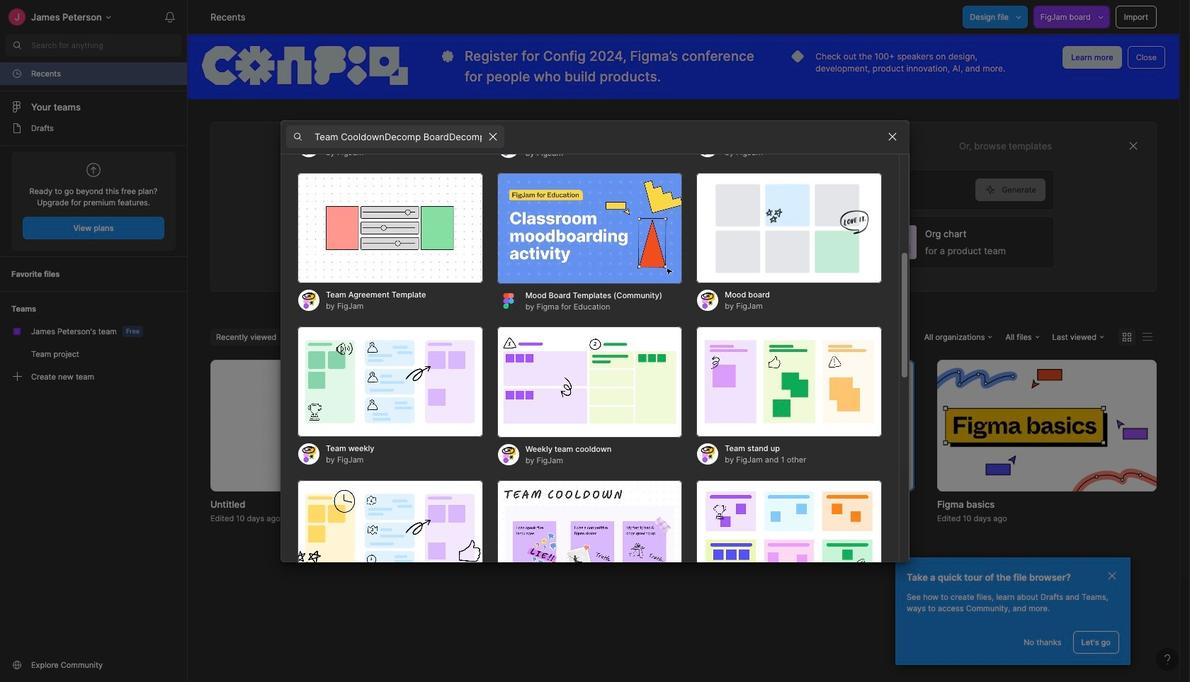 Task type: describe. For each thing, give the bounding box(es) containing it.
mood board image
[[697, 173, 883, 284]]

team agreement template image
[[298, 173, 483, 284]]

mood board templates (community) image
[[497, 173, 683, 284]]

recent 16 image
[[11, 68, 23, 79]]

search 32 image
[[6, 34, 28, 57]]

page 16 image
[[11, 123, 23, 134]]

community 16 image
[[11, 660, 23, 671]]

team stand up image
[[697, 326, 883, 438]]

weekly team cooldown image
[[497, 326, 683, 438]]

team weekly image
[[298, 326, 483, 438]]

team meeting agenda image
[[298, 480, 483, 592]]

team cooldown image
[[497, 480, 683, 592]]



Task type: vqa. For each thing, say whether or not it's contained in the screenshot.
Social media planner IMAGE
no



Task type: locate. For each thing, give the bounding box(es) containing it.
Search templates text field
[[315, 128, 482, 145]]

dialog
[[281, 19, 910, 620]]

file thumbnail image
[[453, 360, 673, 492], [695, 360, 915, 492], [938, 360, 1158, 492], [279, 367, 362, 484]]

Ex: A weekly team meeting, starting with an ice breaker field
[[313, 170, 976, 209]]

Search for anything text field
[[31, 40, 181, 51]]

vision board image
[[697, 480, 883, 592]]

bell 32 image
[[159, 6, 181, 28]]



